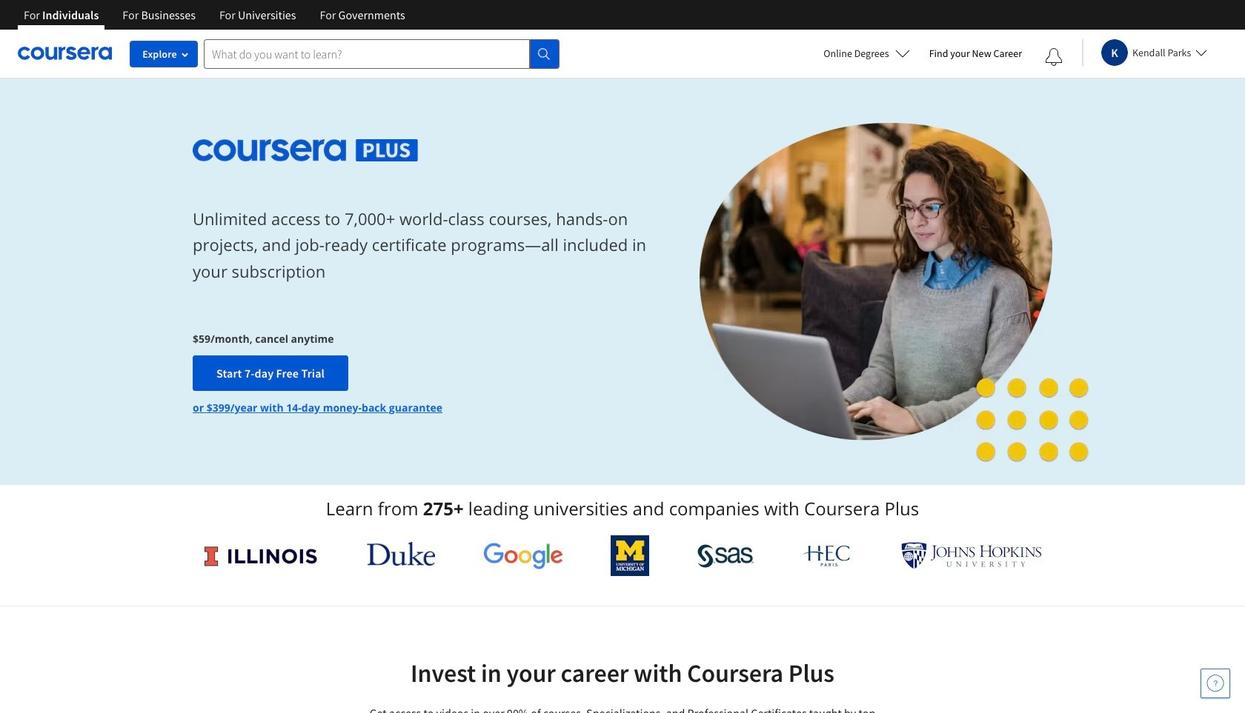 Task type: vqa. For each thing, say whether or not it's contained in the screenshot.
the rightmost the Tally
no



Task type: locate. For each thing, give the bounding box(es) containing it.
coursera image
[[18, 42, 112, 65]]

johns hopkins university image
[[901, 543, 1042, 570]]

None search field
[[204, 39, 560, 69]]

university of michigan image
[[611, 536, 650, 577]]

duke university image
[[367, 543, 435, 566]]

university of illinois at urbana-champaign image
[[203, 545, 319, 568]]

help center image
[[1207, 675, 1225, 693]]



Task type: describe. For each thing, give the bounding box(es) containing it.
What do you want to learn? text field
[[204, 39, 530, 69]]

hec paris image
[[802, 541, 854, 572]]

banner navigation
[[12, 0, 417, 30]]

sas image
[[697, 545, 754, 568]]

google image
[[483, 543, 563, 570]]

coursera plus image
[[193, 139, 418, 161]]



